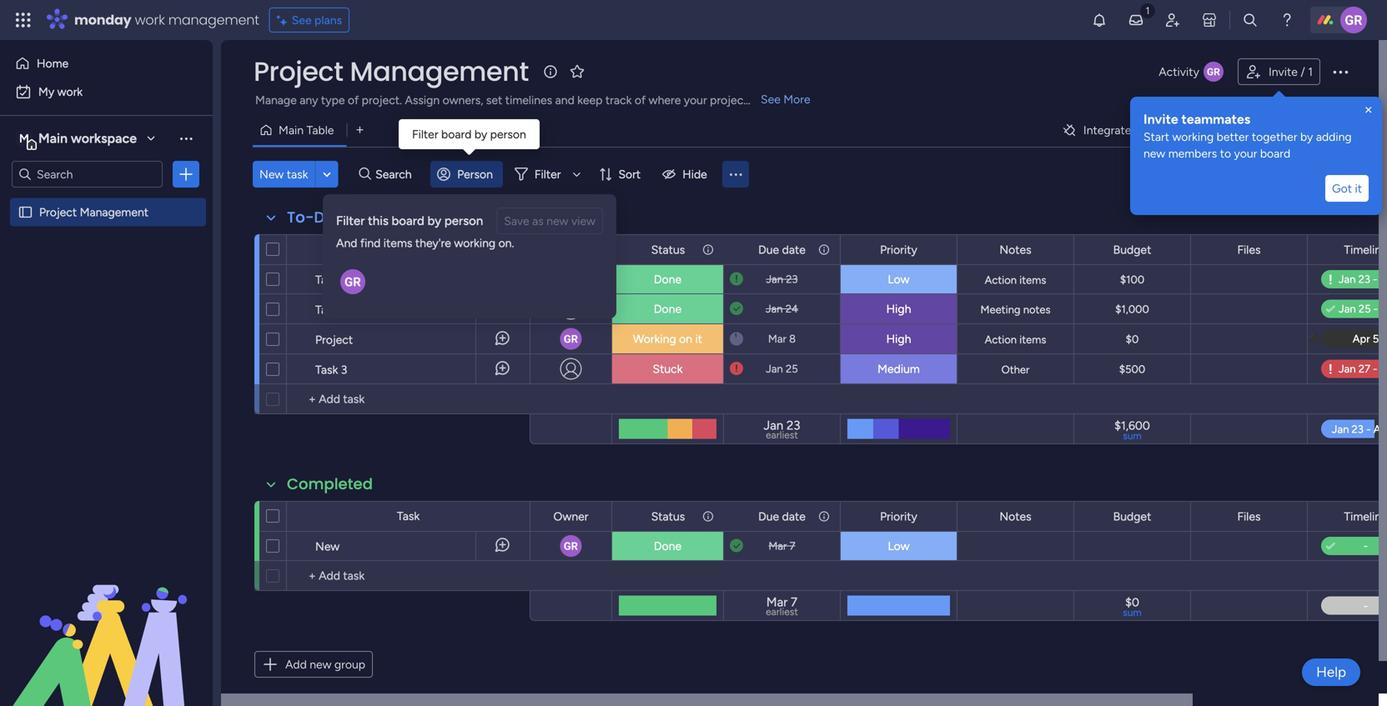 Task type: locate. For each thing, give the bounding box(es) containing it.
owners,
[[443, 93, 483, 107]]

adding
[[1316, 130, 1352, 144]]

due date up jan 23
[[759, 243, 806, 257]]

v2 overdue deadline image for done
[[730, 272, 743, 287]]

sum for $1,600
[[1123, 430, 1142, 442]]

earliest for mar
[[766, 606, 798, 618]]

by
[[475, 127, 487, 141], [1301, 130, 1314, 144], [428, 213, 442, 228]]

main right workspace icon
[[38, 131, 68, 146]]

project management down search in workspace field
[[39, 205, 149, 219]]

0 vertical spatial board
[[441, 127, 472, 141]]

main left table
[[279, 123, 304, 137]]

dapulse checkmark sign image
[[1327, 537, 1336, 557]]

1 vertical spatial files field
[[1234, 508, 1265, 526]]

project management inside list box
[[39, 205, 149, 219]]

management down search in workspace field
[[80, 205, 149, 219]]

see more
[[761, 92, 811, 106]]

due date for to-do
[[759, 243, 806, 257]]

new down 'start'
[[1144, 146, 1166, 161]]

0 horizontal spatial filter
[[336, 213, 365, 228]]

management
[[350, 53, 529, 90], [80, 205, 149, 219]]

main inside button
[[279, 123, 304, 137]]

2 status field from the top
[[647, 508, 689, 526]]

action items
[[985, 274, 1047, 287], [985, 333, 1047, 347]]

1 v2 overdue deadline image from the top
[[730, 272, 743, 287]]

0 vertical spatial sum
[[1123, 430, 1142, 442]]

1 horizontal spatial by
[[475, 127, 487, 141]]

priority for 1st priority field from the bottom
[[880, 510, 918, 524]]

jan left 24
[[766, 302, 783, 316]]

status
[[651, 243, 685, 257], [651, 510, 685, 524]]

0 horizontal spatial it
[[695, 332, 703, 346]]

board down owners,
[[441, 127, 472, 141]]

1 vertical spatial board
[[1261, 146, 1291, 161]]

2 due from the top
[[759, 510, 779, 524]]

Due date field
[[754, 241, 810, 259], [754, 508, 810, 526]]

Priority field
[[876, 241, 922, 259], [876, 508, 922, 526]]

mar
[[768, 332, 787, 346], [769, 540, 787, 553], [767, 595, 788, 610]]

action items up other
[[985, 333, 1047, 347]]

task 3
[[315, 363, 347, 377]]

it right on
[[695, 332, 703, 346]]

2 column information image from the left
[[818, 243, 831, 257]]

1 column information image from the left
[[702, 510, 715, 524]]

mar right v2 done deadline image
[[769, 540, 787, 553]]

2 $0 from the top
[[1126, 596, 1140, 610]]

2 sum from the top
[[1123, 607, 1142, 619]]

invite inside button
[[1269, 65, 1298, 79]]

task for task 3
[[315, 363, 338, 377]]

workspace
[[71, 131, 137, 146]]

v2 overdue deadline image up v2 done deadline icon
[[730, 272, 743, 287]]

$0 inside $0 sum
[[1126, 596, 1140, 610]]

2 v2 overdue deadline image from the top
[[730, 361, 743, 377]]

25
[[786, 363, 798, 376]]

filter left arrow down image
[[535, 167, 561, 181]]

v2 overdue deadline image left the jan 25
[[730, 361, 743, 377]]

mar inside the mar 7 earliest
[[767, 595, 788, 610]]

options image
[[1331, 62, 1351, 82]]

budget for first budget field from the top of the page
[[1114, 243, 1152, 257]]

status for to-do
[[651, 243, 685, 257]]

1 vertical spatial mar
[[769, 540, 787, 553]]

invite for /
[[1269, 65, 1298, 79]]

0 horizontal spatial new
[[259, 167, 284, 181]]

find
[[360, 236, 381, 250]]

7 down mar 7
[[791, 595, 798, 610]]

0 horizontal spatial column information image
[[702, 243, 715, 257]]

due for to-do
[[759, 243, 779, 257]]

0 vertical spatial priority
[[880, 243, 918, 257]]

due date field for completed
[[754, 508, 810, 526]]

23 for jan 23
[[786, 273, 798, 286]]

new task button
[[253, 161, 315, 188]]

more
[[784, 92, 811, 106]]

1 horizontal spatial project management
[[254, 53, 529, 90]]

and
[[555, 93, 575, 107]]

1 date from the top
[[782, 243, 806, 257]]

7 right v2 done deadline image
[[790, 540, 796, 553]]

help
[[1317, 664, 1347, 681]]

1 vertical spatial date
[[782, 510, 806, 524]]

due up jan 23
[[759, 243, 779, 257]]

new down 'completed' field
[[315, 540, 340, 554]]

date up mar 7
[[782, 510, 806, 524]]

2 23 from the top
[[787, 418, 801, 433]]

0 vertical spatial low
[[888, 272, 910, 287]]

1 column information image from the left
[[702, 243, 715, 257]]

0 vertical spatial new
[[1144, 146, 1166, 161]]

m
[[19, 131, 29, 146]]

0 vertical spatial project management
[[254, 53, 529, 90]]

your right where
[[684, 93, 707, 107]]

2 budget from the top
[[1114, 510, 1152, 524]]

due date up mar 7
[[759, 510, 806, 524]]

working on it
[[633, 332, 703, 346]]

1 vertical spatial 1
[[341, 273, 346, 287]]

task 1
[[315, 273, 346, 287]]

0 vertical spatial $0
[[1126, 333, 1139, 346]]

1 earliest from the top
[[766, 429, 798, 441]]

jan left 25
[[766, 363, 783, 376]]

1 vertical spatial working
[[454, 236, 496, 250]]

1 horizontal spatial filter
[[412, 127, 439, 141]]

items up the notes
[[1020, 274, 1047, 287]]

1 vertical spatial files
[[1238, 510, 1261, 524]]

earliest
[[766, 429, 798, 441], [766, 606, 798, 618]]

0 vertical spatial priority field
[[876, 241, 922, 259]]

Timeline field
[[1340, 241, 1388, 259], [1340, 508, 1388, 526]]

status field for to-do
[[647, 241, 689, 259]]

monday
[[74, 10, 131, 29]]

manage any type of project. assign owners, set timelines and keep track of where your project stands.
[[255, 93, 788, 107]]

my work
[[38, 85, 83, 99]]

new for new task
[[259, 167, 284, 181]]

2 earliest from the top
[[766, 606, 798, 618]]

1 sum from the top
[[1123, 430, 1142, 442]]

0 vertical spatial high
[[887, 302, 911, 316]]

1 horizontal spatial column information image
[[818, 510, 831, 524]]

management up assign
[[350, 53, 529, 90]]

0 horizontal spatial 1
[[341, 273, 346, 287]]

invite / 1
[[1269, 65, 1313, 79]]

see for see plans
[[292, 13, 312, 27]]

column information image
[[702, 510, 715, 524], [818, 510, 831, 524]]

1 horizontal spatial board
[[441, 127, 472, 141]]

sum
[[1123, 430, 1142, 442], [1123, 607, 1142, 619]]

by up they're
[[428, 213, 442, 228]]

task left 3
[[315, 363, 338, 377]]

action up meeting
[[985, 274, 1017, 287]]

1 vertical spatial high
[[887, 332, 911, 346]]

1 horizontal spatial see
[[761, 92, 781, 106]]

timeline
[[1344, 243, 1388, 257], [1344, 510, 1388, 524]]

1 vertical spatial 23
[[787, 418, 801, 433]]

work right monday
[[135, 10, 165, 29]]

2 date from the top
[[782, 510, 806, 524]]

project up any at left top
[[254, 53, 343, 90]]

0 vertical spatial timeline field
[[1340, 241, 1388, 259]]

7
[[790, 540, 796, 553], [791, 595, 798, 610]]

2 vertical spatial filter
[[336, 213, 365, 228]]

add to favorites image
[[569, 63, 586, 80]]

0 vertical spatial due date
[[759, 243, 806, 257]]

management inside list box
[[80, 205, 149, 219]]

public board image
[[18, 204, 33, 220]]

0 horizontal spatial invite
[[1144, 111, 1179, 127]]

0 horizontal spatial of
[[348, 93, 359, 107]]

main inside workspace selection "element"
[[38, 131, 68, 146]]

files for first files field
[[1238, 243, 1261, 257]]

1 budget from the top
[[1114, 243, 1152, 257]]

0 horizontal spatial main
[[38, 131, 68, 146]]

Owner field
[[549, 508, 593, 526]]

integrate
[[1084, 123, 1132, 137]]

jan 23
[[766, 273, 798, 286]]

0 vertical spatial files
[[1238, 243, 1261, 257]]

items down the notes
[[1020, 333, 1047, 347]]

2 due date field from the top
[[754, 508, 810, 526]]

1 vertical spatial budget field
[[1109, 508, 1156, 526]]

1 horizontal spatial management
[[350, 53, 529, 90]]

0 vertical spatial status field
[[647, 241, 689, 259]]

new inside button
[[259, 167, 284, 181]]

1 vertical spatial status
[[651, 510, 685, 524]]

work for monday
[[135, 10, 165, 29]]

1 inside invite / 1 button
[[1308, 65, 1313, 79]]

add new group
[[285, 658, 366, 672]]

3
[[341, 363, 347, 377]]

due up mar 7
[[759, 510, 779, 524]]

mar down mar 7
[[767, 595, 788, 610]]

+ Add task text field
[[295, 390, 522, 410]]

together
[[1252, 130, 1298, 144]]

1 horizontal spatial of
[[635, 93, 646, 107]]

2 column information image from the left
[[818, 510, 831, 524]]

person up they're
[[445, 213, 483, 228]]

Notes field
[[996, 241, 1036, 259], [996, 508, 1036, 526]]

mar left 8
[[768, 332, 787, 346]]

invite left /
[[1269, 65, 1298, 79]]

1 horizontal spatial working
[[1173, 130, 1214, 144]]

task for task 1
[[315, 273, 338, 287]]

$500
[[1120, 363, 1146, 376]]

working left on.
[[454, 236, 496, 250]]

manage
[[255, 93, 297, 107]]

filter up and
[[336, 213, 365, 228]]

1 action items from the top
[[985, 274, 1047, 287]]

1 23 from the top
[[786, 273, 798, 286]]

jan up jan 24
[[766, 273, 783, 286]]

lottie animation image
[[0, 538, 213, 707]]

1 done from the top
[[654, 272, 682, 287]]

working
[[1173, 130, 1214, 144], [454, 236, 496, 250]]

1 timeline field from the top
[[1340, 241, 1388, 259]]

0 vertical spatial action
[[985, 274, 1017, 287]]

7 inside the mar 7 earliest
[[791, 595, 798, 610]]

priority
[[880, 243, 918, 257], [880, 510, 918, 524]]

0 horizontal spatial see
[[292, 13, 312, 27]]

notifications image
[[1091, 12, 1108, 28]]

0 vertical spatial timeline
[[1344, 243, 1388, 257]]

0 vertical spatial working
[[1173, 130, 1214, 144]]

option
[[0, 197, 213, 201]]

1 vertical spatial new
[[310, 658, 332, 672]]

23 down 25
[[787, 418, 801, 433]]

see inside see more link
[[761, 92, 781, 106]]

of right type
[[348, 93, 359, 107]]

by left adding
[[1301, 130, 1314, 144]]

1 vertical spatial notes
[[1000, 510, 1032, 524]]

1 right /
[[1308, 65, 1313, 79]]

1 horizontal spatial 1
[[1308, 65, 1313, 79]]

board up and find items they're working on.
[[392, 213, 425, 228]]

invite up 'start'
[[1144, 111, 1179, 127]]

Project Management field
[[249, 53, 533, 90]]

project.
[[362, 93, 402, 107]]

mar for working on it
[[768, 332, 787, 346]]

1 files field from the top
[[1234, 241, 1265, 259]]

1 vertical spatial budget
[[1114, 510, 1152, 524]]

Budget field
[[1109, 241, 1156, 259], [1109, 508, 1156, 526]]

work
[[135, 10, 165, 29], [57, 85, 83, 99]]

invite inside invite teammates start working better together by adding new members to your board
[[1144, 111, 1179, 127]]

main workspace
[[38, 131, 137, 146]]

select product image
[[15, 12, 32, 28]]

2 status from the top
[[651, 510, 685, 524]]

monday marketplace image
[[1201, 12, 1218, 28]]

0 vertical spatial earliest
[[766, 429, 798, 441]]

task up + add task text field
[[397, 509, 420, 524]]

2 done from the top
[[654, 302, 682, 316]]

action
[[985, 274, 1017, 287], [985, 333, 1017, 347]]

new left task
[[259, 167, 284, 181]]

1 vertical spatial action
[[985, 333, 1017, 347]]

23 inside jan 23 earliest
[[787, 418, 801, 433]]

filter
[[412, 127, 439, 141], [535, 167, 561, 181], [336, 213, 365, 228]]

1 due from the top
[[759, 243, 779, 257]]

Search in workspace field
[[35, 165, 139, 184]]

1 horizontal spatial main
[[279, 123, 304, 137]]

$0 for $0 sum
[[1126, 596, 1140, 610]]

1 vertical spatial $0
[[1126, 596, 1140, 610]]

plans
[[315, 13, 342, 27]]

earliest down mar 7
[[766, 606, 798, 618]]

0 vertical spatial filter
[[412, 127, 439, 141]]

person down manage any type of project. assign owners, set timelines and keep track of where your project stands.
[[490, 127, 526, 141]]

see plans
[[292, 13, 342, 27]]

invite
[[1269, 65, 1298, 79], [1144, 111, 1179, 127]]

1 files from the top
[[1238, 243, 1261, 257]]

2 notes field from the top
[[996, 508, 1036, 526]]

items down 'filter this board by person'
[[384, 236, 413, 250]]

2 files from the top
[[1238, 510, 1261, 524]]

0 vertical spatial invite
[[1269, 65, 1298, 79]]

new inside 'button'
[[310, 658, 332, 672]]

1 vertical spatial project
[[39, 205, 77, 219]]

0 vertical spatial v2 overdue deadline image
[[730, 272, 743, 287]]

1 vertical spatial due date field
[[754, 508, 810, 526]]

hide
[[683, 167, 707, 181]]

1 vertical spatial filter
[[535, 167, 561, 181]]

items
[[384, 236, 413, 250], [1020, 274, 1047, 287], [1020, 333, 1047, 347]]

see left more
[[761, 92, 781, 106]]

Completed field
[[283, 474, 377, 496]]

2 priority from the top
[[880, 510, 918, 524]]

3 done from the top
[[654, 539, 682, 554]]

0 vertical spatial status
[[651, 243, 685, 257]]

see inside see plans button
[[292, 13, 312, 27]]

1 status field from the top
[[647, 241, 689, 259]]

1 priority from the top
[[880, 243, 918, 257]]

1 vertical spatial due date
[[759, 510, 806, 524]]

see left plans
[[292, 13, 312, 27]]

1 vertical spatial priority
[[880, 510, 918, 524]]

project inside project management list box
[[39, 205, 77, 219]]

0 vertical spatial notes
[[1000, 243, 1032, 257]]

v2 overdue deadline image
[[730, 272, 743, 287], [730, 361, 743, 377]]

new
[[1144, 146, 1166, 161], [310, 658, 332, 672]]

1 vertical spatial due
[[759, 510, 779, 524]]

working inside invite teammates start working better together by adding new members to your board
[[1173, 130, 1214, 144]]

your
[[684, 93, 707, 107], [1234, 146, 1258, 161]]

23 up 24
[[786, 273, 798, 286]]

your inside invite teammates start working better together by adding new members to your board
[[1234, 146, 1258, 161]]

jan 23 earliest
[[764, 418, 801, 441]]

sum inside $1,600 sum
[[1123, 430, 1142, 442]]

1 horizontal spatial person
[[490, 127, 526, 141]]

0 horizontal spatial column information image
[[702, 510, 715, 524]]

1 vertical spatial timeline
[[1344, 510, 1388, 524]]

task up "task 2"
[[315, 273, 338, 287]]

jan for task 1
[[766, 273, 783, 286]]

column information image for status
[[702, 510, 715, 524]]

1 vertical spatial timeline field
[[1340, 508, 1388, 526]]

due date field up mar 7
[[754, 508, 810, 526]]

board down together
[[1261, 146, 1291, 161]]

Files field
[[1234, 241, 1265, 259], [1234, 508, 1265, 526]]

0 horizontal spatial work
[[57, 85, 83, 99]]

hide button
[[656, 161, 717, 188]]

options image
[[178, 166, 194, 183]]

0 vertical spatial new
[[259, 167, 284, 181]]

1 vertical spatial done
[[654, 302, 682, 316]]

your right to
[[1234, 146, 1258, 161]]

0 vertical spatial due date field
[[754, 241, 810, 259]]

due date field up jan 23
[[754, 241, 810, 259]]

0 horizontal spatial person
[[445, 213, 483, 228]]

1 $0 from the top
[[1126, 333, 1139, 346]]

1 vertical spatial notes field
[[996, 508, 1036, 526]]

main for main workspace
[[38, 131, 68, 146]]

invite / 1 button
[[1238, 58, 1321, 85]]

add new group button
[[254, 652, 373, 678]]

filter inside popup button
[[535, 167, 561, 181]]

0 vertical spatial mar
[[768, 332, 787, 346]]

column information image
[[702, 243, 715, 257], [818, 243, 831, 257]]

close image
[[1363, 103, 1376, 117]]

main
[[279, 123, 304, 137], [38, 131, 68, 146]]

project down "task 2"
[[315, 333, 353, 347]]

project management up project.
[[254, 53, 529, 90]]

date up jan 23
[[782, 243, 806, 257]]

show board description image
[[541, 63, 561, 80]]

2 due date from the top
[[759, 510, 806, 524]]

1 due date from the top
[[759, 243, 806, 257]]

1 vertical spatial sum
[[1123, 607, 1142, 619]]

1 vertical spatial action items
[[985, 333, 1047, 347]]

filter board by person
[[412, 127, 526, 141]]

v2 done deadline image
[[730, 301, 743, 317]]

of
[[348, 93, 359, 107], [635, 93, 646, 107]]

1 horizontal spatial new
[[315, 540, 340, 554]]

project right public board image
[[39, 205, 77, 219]]

jan for task 2
[[766, 302, 783, 316]]

0 horizontal spatial project management
[[39, 205, 149, 219]]

1 action from the top
[[985, 274, 1017, 287]]

1 due date field from the top
[[754, 241, 810, 259]]

Search field
[[371, 163, 421, 186]]

earliest inside jan 23 earliest
[[766, 429, 798, 441]]

new right add
[[310, 658, 332, 672]]

/
[[1301, 65, 1306, 79]]

it
[[1355, 181, 1363, 196], [695, 332, 703, 346]]

workspace selection element
[[16, 128, 139, 150]]

work right my
[[57, 85, 83, 99]]

1 up 2
[[341, 273, 346, 287]]

1 vertical spatial project management
[[39, 205, 149, 219]]

0 vertical spatial budget
[[1114, 243, 1152, 257]]

2 horizontal spatial by
[[1301, 130, 1314, 144]]

group
[[335, 658, 366, 672]]

it right got
[[1355, 181, 1363, 196]]

0 vertical spatial action items
[[985, 274, 1047, 287]]

1 vertical spatial management
[[80, 205, 149, 219]]

1 vertical spatial invite
[[1144, 111, 1179, 127]]

task left 2
[[315, 303, 338, 317]]

they're
[[415, 236, 451, 250]]

jan 24
[[766, 302, 799, 316]]

jan down the jan 25
[[764, 418, 784, 433]]

lottie animation element
[[0, 538, 213, 707]]

0 vertical spatial 1
[[1308, 65, 1313, 79]]

action down meeting
[[985, 333, 1017, 347]]

on
[[679, 332, 693, 346]]

1 vertical spatial it
[[695, 332, 703, 346]]

1 horizontal spatial new
[[1144, 146, 1166, 161]]

1 status from the top
[[651, 243, 685, 257]]

1 vertical spatial items
[[1020, 274, 1047, 287]]

of right the track
[[635, 93, 646, 107]]

filter down assign
[[412, 127, 439, 141]]

earliest down the jan 25
[[766, 429, 798, 441]]

working up members
[[1173, 130, 1214, 144]]

by down set
[[475, 127, 487, 141]]

help image
[[1279, 12, 1296, 28]]

track
[[606, 93, 632, 107]]

To-Do field
[[283, 207, 339, 229]]

v2 search image
[[359, 165, 371, 184]]

0 vertical spatial 23
[[786, 273, 798, 286]]

project
[[254, 53, 343, 90], [39, 205, 77, 219], [315, 333, 353, 347]]

action items up meeting notes
[[985, 274, 1047, 287]]

this
[[368, 213, 389, 228]]

work inside my work option
[[57, 85, 83, 99]]

1 horizontal spatial invite
[[1269, 65, 1298, 79]]

Status field
[[647, 241, 689, 259], [647, 508, 689, 526]]

medium
[[878, 362, 920, 376]]

1 horizontal spatial it
[[1355, 181, 1363, 196]]

new
[[259, 167, 284, 181], [315, 540, 340, 554]]



Task type: describe. For each thing, give the bounding box(es) containing it.
0 vertical spatial project
[[254, 53, 343, 90]]

menu image
[[727, 166, 744, 183]]

23 for jan 23 earliest
[[787, 418, 801, 433]]

jan inside jan 23 earliest
[[764, 418, 784, 433]]

project
[[710, 93, 748, 107]]

better
[[1217, 130, 1249, 144]]

any
[[300, 93, 318, 107]]

main for main table
[[279, 123, 304, 137]]

0 vertical spatial person
[[490, 127, 526, 141]]

project management list box
[[0, 195, 213, 452]]

keep
[[578, 93, 603, 107]]

my
[[38, 85, 54, 99]]

type
[[321, 93, 345, 107]]

2
[[341, 303, 348, 317]]

see more link
[[759, 91, 812, 108]]

0 vertical spatial items
[[384, 236, 413, 250]]

task for task 2
[[315, 303, 338, 317]]

1 priority field from the top
[[876, 241, 922, 259]]

filter for filter this board by person
[[336, 213, 365, 228]]

2 action items from the top
[[985, 333, 1047, 347]]

help button
[[1303, 659, 1361, 687]]

activity
[[1159, 65, 1200, 79]]

column information image for due date
[[818, 243, 831, 257]]

work for my
[[57, 85, 83, 99]]

files for 1st files field from the bottom of the page
[[1238, 510, 1261, 524]]

0 horizontal spatial by
[[428, 213, 442, 228]]

got
[[1332, 181, 1353, 196]]

task 2
[[315, 303, 348, 317]]

7 for mar 7 earliest
[[791, 595, 798, 610]]

my work option
[[10, 78, 203, 105]]

v2 done deadline image
[[730, 539, 743, 554]]

1 budget field from the top
[[1109, 241, 1156, 259]]

home option
[[10, 50, 203, 77]]

and find items they're working on.
[[336, 236, 514, 250]]

activity button
[[1153, 58, 1231, 85]]

mar 7
[[769, 540, 796, 553]]

stands.
[[751, 93, 788, 107]]

$1,000
[[1116, 303, 1150, 316]]

2 of from the left
[[635, 93, 646, 107]]

main table
[[279, 123, 334, 137]]

0 vertical spatial your
[[684, 93, 707, 107]]

mar 8
[[768, 332, 796, 346]]

monday work management
[[74, 10, 259, 29]]

filter this board by person
[[336, 213, 483, 228]]

automate button
[[1224, 117, 1312, 144]]

my work link
[[10, 78, 203, 105]]

jan 25
[[766, 363, 798, 376]]

2 vertical spatial items
[[1020, 333, 1047, 347]]

status field for completed
[[647, 508, 689, 526]]

budget for first budget field from the bottom
[[1114, 510, 1152, 524]]

and
[[336, 236, 358, 250]]

on.
[[499, 236, 514, 250]]

v2 overdue deadline image for stuck
[[730, 361, 743, 377]]

2 high from the top
[[887, 332, 911, 346]]

meeting
[[981, 303, 1021, 317]]

2 timeline from the top
[[1344, 510, 1388, 524]]

done for high
[[654, 302, 682, 316]]

filter for filter
[[535, 167, 561, 181]]

to-
[[287, 207, 314, 228]]

table
[[307, 123, 334, 137]]

workspace image
[[16, 129, 33, 148]]

$1,600 sum
[[1115, 419, 1150, 442]]

greg robinson image
[[1341, 7, 1368, 33]]

board inside invite teammates start working better together by adding new members to your board
[[1261, 146, 1291, 161]]

7 for mar 7
[[790, 540, 796, 553]]

arrow down image
[[567, 164, 587, 184]]

person button
[[431, 161, 503, 188]]

see plans button
[[269, 8, 350, 33]]

to-do
[[287, 207, 335, 228]]

0 horizontal spatial working
[[454, 236, 496, 250]]

mar 7 earliest
[[766, 595, 798, 618]]

teammates
[[1182, 111, 1251, 127]]

$0 sum
[[1123, 596, 1142, 619]]

search everything image
[[1242, 12, 1259, 28]]

set
[[486, 93, 503, 107]]

task
[[287, 167, 308, 181]]

members
[[1169, 146, 1218, 161]]

see for see more
[[761, 92, 781, 106]]

timelines
[[505, 93, 553, 107]]

2 vertical spatial project
[[315, 333, 353, 347]]

new task
[[259, 167, 308, 181]]

date for to-do
[[782, 243, 806, 257]]

new inside invite teammates start working better together by adding new members to your board
[[1144, 146, 1166, 161]]

column information image for status
[[702, 243, 715, 257]]

assign
[[405, 93, 440, 107]]

start
[[1144, 130, 1170, 144]]

mar for done
[[769, 540, 787, 553]]

dapulse checkmark sign image
[[1327, 300, 1336, 320]]

add view image
[[357, 124, 363, 136]]

sort
[[619, 167, 641, 181]]

2 files field from the top
[[1234, 508, 1265, 526]]

home link
[[10, 50, 203, 77]]

2 notes from the top
[[1000, 510, 1032, 524]]

$0 for $0
[[1126, 333, 1139, 346]]

add
[[285, 658, 307, 672]]

notes
[[1024, 303, 1051, 317]]

1 image
[[1141, 1, 1156, 20]]

where
[[649, 93, 681, 107]]

2 budget field from the top
[[1109, 508, 1156, 526]]

update feed image
[[1128, 12, 1145, 28]]

workspace options image
[[178, 130, 194, 147]]

1 notes field from the top
[[996, 241, 1036, 259]]

1 high from the top
[[887, 302, 911, 316]]

due date field for to-do
[[754, 241, 810, 259]]

main table button
[[253, 117, 347, 144]]

2 vertical spatial board
[[392, 213, 425, 228]]

2 low from the top
[[888, 539, 910, 554]]

by inside invite teammates start working better together by adding new members to your board
[[1301, 130, 1314, 144]]

home
[[37, 56, 69, 71]]

filter for filter board by person
[[412, 127, 439, 141]]

invite for teammates
[[1144, 111, 1179, 127]]

working
[[633, 332, 676, 346]]

0 vertical spatial management
[[350, 53, 529, 90]]

status for completed
[[651, 510, 685, 524]]

$100
[[1120, 273, 1145, 287]]

meeting notes
[[981, 303, 1051, 317]]

24
[[786, 302, 799, 316]]

due for completed
[[759, 510, 779, 524]]

management
[[168, 10, 259, 29]]

$1,600
[[1115, 419, 1150, 433]]

2 priority field from the top
[[876, 508, 922, 526]]

invite teammates heading
[[1144, 110, 1369, 128]]

stuck
[[653, 362, 683, 376]]

task down 'filter this board by person'
[[397, 242, 420, 257]]

8
[[789, 332, 796, 346]]

sort button
[[592, 161, 651, 188]]

integrate button
[[1055, 113, 1217, 148]]

owner
[[554, 510, 589, 524]]

automate
[[1254, 123, 1306, 137]]

collapse board header image
[[1337, 123, 1350, 137]]

done for low
[[654, 539, 682, 554]]

due date for completed
[[759, 510, 806, 524]]

do
[[314, 207, 335, 228]]

new for new
[[315, 540, 340, 554]]

date for completed
[[782, 510, 806, 524]]

to
[[1220, 146, 1232, 161]]

sum for $0
[[1123, 607, 1142, 619]]

priority for 1st priority field
[[880, 243, 918, 257]]

1 low from the top
[[888, 272, 910, 287]]

2 timeline field from the top
[[1340, 508, 1388, 526]]

earliest for jan
[[766, 429, 798, 441]]

completed
[[287, 474, 373, 495]]

got it button
[[1326, 175, 1369, 202]]

jan for task 3
[[766, 363, 783, 376]]

1 of from the left
[[348, 93, 359, 107]]

got it
[[1332, 181, 1363, 196]]

2 action from the top
[[985, 333, 1017, 347]]

invite members image
[[1165, 12, 1181, 28]]

+ Add task text field
[[295, 567, 522, 587]]

angle down image
[[323, 168, 331, 181]]

1 timeline from the top
[[1344, 243, 1388, 257]]

1 notes from the top
[[1000, 243, 1032, 257]]

column information image for due date
[[818, 510, 831, 524]]

it inside button
[[1355, 181, 1363, 196]]



Task type: vqa. For each thing, say whether or not it's contained in the screenshot.
the bottom Public board ICON
no



